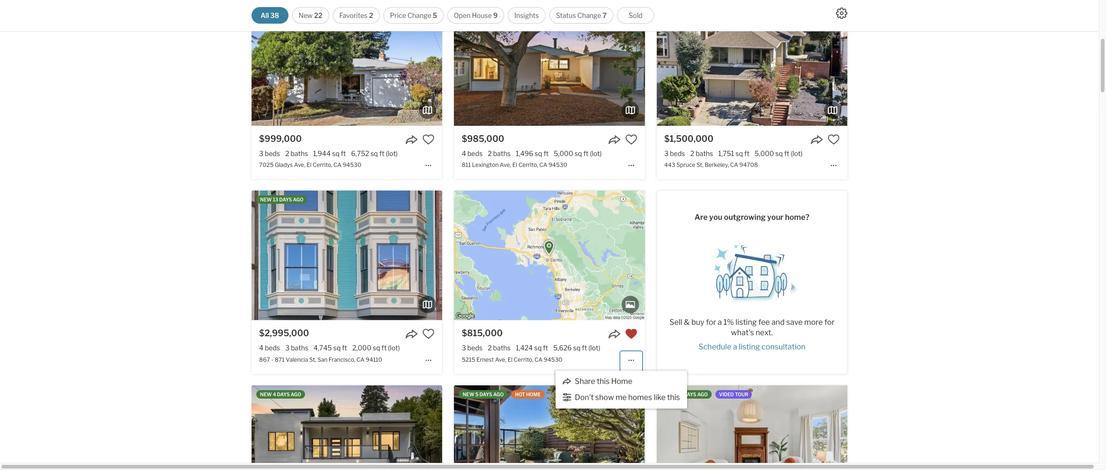Task type: vqa. For each thing, say whether or not it's contained in the screenshot.
the leftmost favorite button option
yes



Task type: locate. For each thing, give the bounding box(es) containing it.
3 for $815,000
[[462, 344, 466, 352]]

0 horizontal spatial 5,000
[[554, 150, 573, 158]]

change
[[408, 11, 432, 19], [578, 11, 601, 19]]

2 up lexington
[[488, 150, 492, 158]]

days for 13
[[279, 197, 292, 203]]

(lot) for $985,000
[[590, 150, 602, 158]]

sell & buy for a 1% listing fee and save more for what's next.
[[670, 318, 835, 337]]

(lot) for $2,995,000
[[388, 344, 400, 352]]

3 beds up 443
[[665, 150, 685, 158]]

this right the like
[[667, 393, 680, 402]]

el right ernest
[[508, 356, 513, 363]]

you
[[710, 213, 723, 222]]

0 horizontal spatial 5
[[433, 11, 437, 19]]

new left "17"
[[260, 2, 272, 8]]

4 up 867
[[259, 344, 264, 352]]

days left the hot
[[480, 391, 492, 397]]

1 photo of 811 lexington ave, el cerrito, ca 94530 image from the left
[[264, 0, 454, 126]]

favorite button image
[[423, 133, 435, 146], [625, 328, 637, 340]]

a
[[718, 318, 722, 327], [733, 343, 737, 352]]

5,000 for $985,000
[[554, 150, 573, 158]]

francisco,
[[329, 356, 355, 363]]

photo of 933 oxford, berkeley, ca 94707 image
[[61, 385, 252, 470], [252, 385, 442, 470], [442, 385, 633, 470]]

1 horizontal spatial 5,000
[[755, 150, 774, 158]]

1 photo of 867 - 871 valencia st, san francisco, ca 94110 image from the left
[[61, 191, 252, 320]]

3 beds up 5215
[[462, 344, 483, 352]]

1 horizontal spatial for
[[825, 318, 835, 327]]

beds for $985,000
[[468, 150, 483, 158]]

sq up 94110
[[373, 344, 380, 352]]

1 horizontal spatial favorite button image
[[625, 133, 637, 146]]

1 horizontal spatial 5,000 sq ft (lot)
[[755, 150, 803, 158]]

0 vertical spatial st,
[[697, 161, 704, 169]]

listing down what's
[[739, 343, 760, 352]]

change left the "7"
[[578, 11, 601, 19]]

1 horizontal spatial favorite button image
[[625, 328, 637, 340]]

2
[[369, 11, 373, 19], [285, 150, 289, 158], [488, 150, 492, 158], [691, 150, 695, 158], [488, 344, 492, 352]]

sq right 1,496
[[535, 150, 542, 158]]

change inside 'radio'
[[408, 11, 432, 19]]

2 baths for $999,000
[[285, 150, 308, 158]]

2 baths for $985,000
[[488, 150, 511, 158]]

beds
[[265, 150, 280, 158], [468, 150, 483, 158], [670, 150, 685, 158], [265, 344, 280, 352], [468, 344, 483, 352]]

3 photo of 520 vermont st, san francisco, ca 94107 image from the left
[[848, 385, 1038, 470]]

$1,500,000
[[665, 134, 714, 144]]

photo of 443 spruce st, berkeley, ca 94708 image
[[466, 0, 657, 126], [657, 0, 848, 126], [848, 0, 1038, 126]]

for right buy
[[706, 318, 716, 327]]

0 vertical spatial favorite button image
[[423, 133, 435, 146]]

3 photo of 867 - 871 valencia st, san francisco, ca 94110 image from the left
[[442, 191, 633, 320]]

cerrito, down 1,496
[[519, 161, 538, 169]]

dialog
[[556, 371, 687, 409]]

2,000 sq ft (lot)
[[352, 344, 400, 352]]

6
[[476, 2, 479, 8]]

4 beds up -
[[259, 344, 280, 352]]

new 22
[[299, 11, 323, 19]]

for
[[706, 318, 716, 327], [825, 318, 835, 327]]

status
[[556, 11, 576, 19]]

2 change from the left
[[578, 11, 601, 19]]

3 beds for $815,000
[[462, 344, 483, 352]]

2 up gladys at left
[[285, 150, 289, 158]]

5,626 sq ft (lot)
[[553, 344, 601, 352]]

listing up what's
[[736, 318, 757, 327]]

3 up valencia
[[285, 344, 290, 352]]

3 up 7025
[[259, 150, 264, 158]]

ave,
[[294, 161, 305, 169], [500, 161, 511, 169], [495, 356, 507, 363]]

photo of 7428 seaview pl, el cerrito (cc), ca 94530 image
[[264, 385, 454, 470], [454, 385, 645, 470], [645, 385, 836, 470]]

1 photo of 7428 seaview pl, el cerrito (cc), ca 94530 image from the left
[[264, 385, 454, 470]]

4 beds
[[462, 150, 483, 158], [259, 344, 280, 352]]

1 horizontal spatial 4
[[273, 391, 276, 397]]

2 vertical spatial 4
[[273, 391, 276, 397]]

el
[[307, 161, 312, 169], [513, 161, 517, 169], [508, 356, 513, 363]]

1 5,000 sq ft (lot) from the left
[[554, 150, 602, 158]]

ago
[[290, 2, 301, 8], [493, 2, 504, 8], [293, 197, 304, 203], [291, 391, 301, 397], [493, 391, 504, 397], [697, 391, 708, 397]]

ago left the hot
[[493, 391, 504, 397]]

94530 for $985,000
[[549, 161, 567, 169]]

share this home
[[575, 377, 633, 386]]

0 horizontal spatial a
[[718, 318, 722, 327]]

1,751
[[719, 150, 734, 158]]

new
[[299, 11, 313, 19]]

days for 11
[[684, 391, 696, 397]]

ago right hrs
[[290, 2, 301, 8]]

4 up the 811
[[462, 150, 466, 158]]

open house 9
[[454, 11, 498, 19]]

new down 867
[[260, 391, 272, 397]]

443
[[665, 161, 676, 169]]

5,000 up 94708
[[755, 150, 774, 158]]

days
[[480, 2, 492, 8], [279, 197, 292, 203], [277, 391, 290, 397], [480, 391, 492, 397], [684, 391, 696, 397]]

this up show
[[597, 377, 610, 386]]

3 for $1,500,000
[[665, 150, 669, 158]]

Status Change radio
[[549, 7, 614, 24]]

favorite button checkbox
[[828, 133, 840, 146]]

867 - 871 valencia st, san francisco, ca 94110
[[259, 356, 382, 363]]

a inside the sell & buy for a 1% listing fee and save more for what's next.
[[718, 318, 722, 327]]

0 horizontal spatial 5,000 sq ft (lot)
[[554, 150, 602, 158]]

2 baths up 5215 ernest ave, el cerrito, ca 94530
[[488, 344, 511, 352]]

0 horizontal spatial favorite button image
[[423, 328, 435, 340]]

1 vertical spatial 5
[[476, 391, 479, 397]]

ave, right ernest
[[495, 356, 507, 363]]

0 vertical spatial listing
[[736, 318, 757, 327]]

sq right 1,424
[[534, 344, 542, 352]]

94530 down 6,752
[[343, 161, 361, 169]]

beds for $1,500,000
[[670, 150, 685, 158]]

beds for $2,995,000
[[265, 344, 280, 352]]

(lot)
[[386, 150, 398, 158], [590, 150, 602, 158], [791, 150, 803, 158], [388, 344, 400, 352], [589, 344, 601, 352]]

2 baths up lexington
[[488, 150, 511, 158]]

favorite button image for $815,000
[[625, 328, 637, 340]]

ago right 11
[[697, 391, 708, 397]]

hot home
[[515, 391, 541, 397]]

favorite button checkbox
[[423, 133, 435, 146], [625, 133, 637, 146], [423, 328, 435, 340], [625, 328, 637, 340]]

all 38
[[261, 11, 279, 19]]

1 photo of 7025 gladys ave, el cerrito, ca 94530 image from the left
[[61, 0, 252, 126]]

0 vertical spatial 4 beds
[[462, 150, 483, 158]]

cerrito, down 1,944 at the top of page
[[313, 161, 332, 169]]

sq right 1,751
[[736, 150, 743, 158]]

0 horizontal spatial for
[[706, 318, 716, 327]]

days for 4
[[277, 391, 290, 397]]

1 vertical spatial 4
[[259, 344, 264, 352]]

0 horizontal spatial 4 beds
[[259, 344, 280, 352]]

baths up 5215 ernest ave, el cerrito, ca 94530
[[493, 344, 511, 352]]

5,000 sq ft (lot)
[[554, 150, 602, 158], [755, 150, 803, 158]]

0 vertical spatial this
[[597, 377, 610, 386]]

1 change from the left
[[408, 11, 432, 19]]

baths up '811 lexington ave, el cerrito, ca 94530'
[[493, 150, 511, 158]]

3 beds for $1,500,000
[[665, 150, 685, 158]]

beds up 5215
[[468, 344, 483, 352]]

favorite button checkbox for $985,000
[[625, 133, 637, 146]]

0 vertical spatial 5
[[433, 11, 437, 19]]

el right gladys at left
[[307, 161, 312, 169]]

ago for new 17 hrs ago
[[290, 2, 301, 8]]

2 up ernest
[[488, 344, 492, 352]]

94530 for $999,000
[[343, 161, 361, 169]]

3 photo of 933 oxford, berkeley, ca 94707 image from the left
[[442, 385, 633, 470]]

baths for $985,000
[[493, 150, 511, 158]]

photo of 811 lexington ave, el cerrito, ca 94530 image
[[264, 0, 454, 126], [454, 0, 645, 126], [645, 0, 836, 126]]

94530 down 5,626
[[544, 356, 563, 363]]

1 horizontal spatial 4 beds
[[462, 150, 483, 158]]

0 horizontal spatial 3 beds
[[259, 150, 280, 158]]

ave, right lexington
[[500, 161, 511, 169]]

4
[[462, 150, 466, 158], [259, 344, 264, 352], [273, 391, 276, 397]]

5
[[433, 11, 437, 19], [476, 391, 479, 397]]

2 horizontal spatial favorite button image
[[828, 133, 840, 146]]

ago for new 13 days ago
[[293, 197, 304, 203]]

new 13 days ago
[[260, 197, 304, 203]]

2 for $1,500,000
[[691, 150, 695, 158]]

beds up 443
[[670, 150, 685, 158]]

new left 6
[[463, 2, 475, 8]]

2 5,000 sq ft (lot) from the left
[[755, 150, 803, 158]]

a down what's
[[733, 343, 737, 352]]

94530 for $815,000
[[544, 356, 563, 363]]

1 vertical spatial a
[[733, 343, 737, 352]]

1 horizontal spatial this
[[667, 393, 680, 402]]

4 down -
[[273, 391, 276, 397]]

sq right '1,751 sq ft'
[[776, 150, 783, 158]]

ago for new 6 days ago
[[493, 2, 504, 8]]

811
[[462, 161, 471, 169]]

4,745
[[314, 344, 332, 352]]

1 vertical spatial favorite button image
[[625, 328, 637, 340]]

ago down valencia
[[291, 391, 301, 397]]

4 beds up the 811
[[462, 150, 483, 158]]

more
[[805, 318, 823, 327]]

new down 5215
[[463, 391, 475, 397]]

insights
[[515, 11, 539, 19]]

spruce
[[677, 161, 696, 169]]

ca down 1,496 sq ft
[[539, 161, 548, 169]]

1,944
[[313, 150, 331, 158]]

94530 down 1,496 sq ft
[[549, 161, 567, 169]]

sq right 6,752
[[371, 150, 378, 158]]

All radio
[[251, 7, 288, 24]]

(lot) for $1,500,000
[[791, 150, 803, 158]]

0 horizontal spatial this
[[597, 377, 610, 386]]

share this home button
[[562, 377, 633, 386]]

new
[[260, 2, 272, 8], [463, 2, 475, 8], [260, 197, 272, 203], [260, 391, 272, 397], [463, 391, 475, 397], [665, 391, 677, 397]]

$815,000
[[462, 328, 503, 338]]

3 photo of 811 lexington ave, el cerrito, ca 94530 image from the left
[[645, 0, 836, 126]]

2 for $815,000
[[488, 344, 492, 352]]

your
[[768, 213, 784, 222]]

2 photo of 7025 gladys ave, el cerrito, ca 94530 image from the left
[[252, 0, 442, 126]]

1 vertical spatial this
[[667, 393, 680, 402]]

el for $985,000
[[513, 161, 517, 169]]

el down 1,496
[[513, 161, 517, 169]]

days down 871
[[277, 391, 290, 397]]

favorite button checkbox for $999,000
[[423, 133, 435, 146]]

9
[[493, 11, 498, 19]]

0 horizontal spatial change
[[408, 11, 432, 19]]

1 vertical spatial st,
[[309, 356, 316, 363]]

photo of 7025 gladys ave, el cerrito, ca 94530 image
[[61, 0, 252, 126], [252, 0, 442, 126], [442, 0, 633, 126]]

2 horizontal spatial 4
[[462, 150, 466, 158]]

1 horizontal spatial 5
[[476, 391, 479, 397]]

2 down 4pm
[[369, 11, 373, 19]]

2 inside favorites "option"
[[369, 11, 373, 19]]

days right 13
[[279, 197, 292, 203]]

me
[[616, 393, 627, 402]]

cerrito, down 1,424
[[514, 356, 534, 363]]

0 horizontal spatial 4
[[259, 344, 264, 352]]

price
[[390, 11, 406, 19]]

1 5,000 from the left
[[554, 150, 573, 158]]

871
[[275, 356, 285, 363]]

3 photo of 443 spruce st, berkeley, ca 94708 image from the left
[[848, 0, 1038, 126]]

show
[[596, 393, 614, 402]]

3 up 5215
[[462, 344, 466, 352]]

2 5,000 from the left
[[755, 150, 774, 158]]

baths
[[291, 150, 308, 158], [493, 150, 511, 158], [696, 150, 713, 158], [291, 344, 308, 352], [493, 344, 511, 352]]

0 vertical spatial 4
[[462, 150, 466, 158]]

2 baths up gladys at left
[[285, 150, 308, 158]]

0 vertical spatial a
[[718, 318, 722, 327]]

beds up 7025
[[265, 150, 280, 158]]

sq
[[332, 150, 340, 158], [371, 150, 378, 158], [535, 150, 542, 158], [575, 150, 582, 158], [736, 150, 743, 158], [776, 150, 783, 158], [333, 344, 341, 352], [373, 344, 380, 352], [534, 344, 542, 352], [573, 344, 581, 352]]

0 horizontal spatial st,
[[309, 356, 316, 363]]

option group
[[251, 7, 654, 24]]

change inside option
[[578, 11, 601, 19]]

94708
[[740, 161, 758, 169]]

hrs
[[279, 2, 289, 8]]

don't
[[575, 393, 594, 402]]

cerrito, for $985,000
[[519, 161, 538, 169]]

an image of a house image
[[705, 238, 800, 302]]

ago for new 5 days ago
[[493, 391, 504, 397]]

2 up spruce
[[691, 150, 695, 158]]

favorite button checkbox for $815,000
[[625, 328, 637, 340]]

1 horizontal spatial change
[[578, 11, 601, 19]]

favorite button image
[[625, 133, 637, 146], [828, 133, 840, 146], [423, 328, 435, 340]]

ago right 13
[[293, 197, 304, 203]]

beds up the 811
[[468, 150, 483, 158]]

5,000 right 1,496 sq ft
[[554, 150, 573, 158]]

ca for $815,000
[[535, 356, 543, 363]]

2 baths up 443 spruce st, berkeley, ca 94708
[[691, 150, 713, 158]]

3 up 443
[[665, 150, 669, 158]]

2 for from the left
[[825, 318, 835, 327]]

1,751 sq ft
[[719, 150, 750, 158]]

2 horizontal spatial 3 beds
[[665, 150, 685, 158]]

new for new 5 days ago
[[463, 391, 475, 397]]

ca for $999,000
[[334, 161, 342, 169]]

ago up 9
[[493, 2, 504, 8]]

ago for new 4 days ago
[[291, 391, 301, 397]]

ft
[[341, 150, 346, 158], [380, 150, 385, 158], [544, 150, 549, 158], [584, 150, 589, 158], [745, 150, 750, 158], [785, 150, 790, 158], [342, 344, 347, 352], [382, 344, 387, 352], [543, 344, 548, 352], [582, 344, 587, 352]]

4,745 sq ft
[[314, 344, 347, 352]]

next.
[[756, 328, 773, 337]]

11
[[678, 391, 683, 397]]

el for $999,000
[[307, 161, 312, 169]]

5,000 sq ft (lot) right 1,496 sq ft
[[554, 150, 602, 158]]

are you outgrowing your home?
[[695, 213, 810, 222]]

1,424
[[516, 344, 533, 352]]

new left 11
[[665, 391, 677, 397]]

3 beds up 7025
[[259, 150, 280, 158]]

days right 11
[[684, 391, 696, 397]]

5 left open
[[433, 11, 437, 19]]

st, left san
[[309, 356, 316, 363]]

ca down 1,424 sq ft
[[535, 356, 543, 363]]

baths up 443 spruce st, berkeley, ca 94708
[[696, 150, 713, 158]]

new for new 4 days ago
[[260, 391, 272, 397]]

favorite button image for $985,000
[[625, 133, 637, 146]]

change right price
[[408, 11, 432, 19]]

5,000 sq ft (lot) up 94708
[[755, 150, 803, 158]]

for right more
[[825, 318, 835, 327]]

baths up valencia
[[291, 344, 308, 352]]

3 beds
[[259, 150, 280, 158], [665, 150, 685, 158], [462, 344, 483, 352]]

94110
[[366, 356, 382, 363]]

photo of 520 vermont st, san francisco, ca 94107 image
[[466, 385, 657, 470], [657, 385, 848, 470], [848, 385, 1038, 470]]

(lot) for $815,000
[[589, 344, 601, 352]]

2 for $985,000
[[488, 150, 492, 158]]

5 down ernest
[[476, 391, 479, 397]]

st, right spruce
[[697, 161, 704, 169]]

dialog containing share this home
[[556, 371, 687, 409]]

1 horizontal spatial 3 beds
[[462, 344, 483, 352]]

status change 7
[[556, 11, 607, 19]]

baths for $999,000
[[291, 150, 308, 158]]

ca down 1,944 sq ft
[[334, 161, 342, 169]]

1 vertical spatial 4 beds
[[259, 344, 280, 352]]

listing inside the sell & buy for a 1% listing fee and save more for what's next.
[[736, 318, 757, 327]]

5215
[[462, 356, 475, 363]]

7025 gladys ave, el cerrito, ca 94530
[[259, 161, 361, 169]]

baths up 7025 gladys ave, el cerrito, ca 94530
[[291, 150, 308, 158]]

video tour
[[719, 391, 749, 397]]

0 horizontal spatial favorite button image
[[423, 133, 435, 146]]

days right 6
[[480, 2, 492, 8]]

sold
[[629, 11, 643, 19]]

photo of 867 - 871 valencia st, san francisco, ca 94110 image
[[61, 191, 252, 320], [252, 191, 442, 320], [442, 191, 633, 320]]

beds up -
[[265, 344, 280, 352]]

ca down '1,751 sq ft'
[[730, 161, 738, 169]]

a left 1%
[[718, 318, 722, 327]]

ave, right gladys at left
[[294, 161, 305, 169]]

new 4 days ago
[[260, 391, 301, 397]]

sell
[[670, 318, 683, 327]]

new left 13
[[260, 197, 272, 203]]

change for 7
[[578, 11, 601, 19]]



Task type: describe. For each thing, give the bounding box(es) containing it.
homes
[[628, 393, 652, 402]]

22
[[314, 11, 323, 19]]

2pm
[[339, 2, 350, 8]]

5215 ernest ave, el cerrito, ca 94530 image
[[454, 191, 645, 320]]

3 photo of 7428 seaview pl, el cerrito (cc), ca 94530 image from the left
[[645, 385, 836, 470]]

2 photo of 520 vermont st, san francisco, ca 94107 image from the left
[[657, 385, 848, 470]]

ernest
[[477, 356, 494, 363]]

lexington
[[472, 161, 499, 169]]

baths for $1,500,000
[[696, 150, 713, 158]]

tour
[[735, 391, 749, 397]]

and
[[772, 318, 785, 327]]

home
[[526, 391, 541, 397]]

cerrito, for $815,000
[[514, 356, 534, 363]]

consultation
[[762, 343, 806, 352]]

open
[[454, 11, 471, 19]]

3 photo of 7025 gladys ave, el cerrito, ca 94530 image from the left
[[442, 0, 633, 126]]

ca down 2,000
[[357, 356, 365, 363]]

Sold radio
[[617, 7, 654, 24]]

2 photo of 811 lexington ave, el cerrito, ca 94530 image from the left
[[454, 0, 645, 126]]

6,752
[[351, 150, 369, 158]]

house
[[472, 11, 492, 19]]

$985,000
[[462, 134, 504, 144]]

ago for new 11 days ago
[[697, 391, 708, 397]]

video
[[719, 391, 734, 397]]

fee
[[759, 318, 770, 327]]

days for 6
[[480, 2, 492, 8]]

el for $815,000
[[508, 356, 513, 363]]

4 beds for $985,000
[[462, 150, 483, 158]]

sun,
[[327, 2, 338, 8]]

save
[[787, 318, 803, 327]]

favorites 2
[[339, 11, 373, 19]]

3 for $999,000
[[259, 150, 264, 158]]

2 photo of 443 spruce st, berkeley, ca 94708 image from the left
[[657, 0, 848, 126]]

3 beds for $999,000
[[259, 150, 280, 158]]

to
[[351, 2, 357, 8]]

don't show me homes like this button
[[562, 393, 681, 402]]

7025
[[259, 161, 274, 169]]

5,000 sq ft (lot) for $1,500,000
[[755, 150, 803, 158]]

443 spruce st, berkeley, ca 94708
[[665, 161, 758, 169]]

new for new 6 days ago
[[463, 2, 475, 8]]

4 for $2,995,000
[[259, 344, 264, 352]]

38
[[270, 11, 279, 19]]

home
[[611, 377, 633, 386]]

schedule a listing consultation
[[699, 343, 806, 352]]

baths for $815,000
[[493, 344, 511, 352]]

outgrowing
[[724, 213, 766, 222]]

beds for $999,000
[[265, 150, 280, 158]]

ave, for $815,000
[[495, 356, 507, 363]]

Open House radio
[[448, 7, 504, 24]]

hot
[[515, 391, 525, 397]]

valencia
[[286, 356, 308, 363]]

New radio
[[292, 7, 329, 24]]

beds for $815,000
[[468, 344, 483, 352]]

favorite button checkbox for $2,995,000
[[423, 328, 435, 340]]

favorite button image for $2,995,000
[[423, 328, 435, 340]]

new 6 days ago
[[463, 2, 504, 8]]

5 inside price change 'radio'
[[433, 11, 437, 19]]

1 photo of 933 oxford, berkeley, ca 94707 image from the left
[[61, 385, 252, 470]]

option group containing all
[[251, 7, 654, 24]]

favorite button image for $999,000
[[423, 133, 435, 146]]

$2,995,000
[[259, 328, 309, 338]]

1,424 sq ft
[[516, 344, 548, 352]]

$999,000
[[259, 134, 302, 144]]

home?
[[785, 213, 810, 222]]

2 photo of 933 oxford, berkeley, ca 94707 image from the left
[[252, 385, 442, 470]]

what's
[[731, 328, 754, 337]]

baths for $2,995,000
[[291, 344, 308, 352]]

(lot) for $999,000
[[386, 150, 398, 158]]

sq right 5,626
[[573, 344, 581, 352]]

favorite button image for $1,500,000
[[828, 133, 840, 146]]

new for new 13 days ago
[[260, 197, 272, 203]]

new 17 hrs ago
[[260, 2, 301, 8]]

new 5 days ago
[[463, 391, 504, 397]]

1%
[[724, 318, 734, 327]]

ca for $985,000
[[539, 161, 548, 169]]

ave, for $999,000
[[294, 161, 305, 169]]

don't show me homes like this
[[575, 393, 680, 402]]

berkeley,
[[705, 161, 729, 169]]

4pm
[[358, 2, 369, 8]]

gladys
[[275, 161, 293, 169]]

811 lexington ave, el cerrito, ca 94530
[[462, 161, 567, 169]]

like
[[654, 393, 666, 402]]

1 photo of 443 spruce st, berkeley, ca 94708 image from the left
[[466, 0, 657, 126]]

5,000 for $1,500,000
[[755, 150, 774, 158]]

5,000 sq ft (lot) for $985,000
[[554, 150, 602, 158]]

1 horizontal spatial a
[[733, 343, 737, 352]]

sq up "francisco,"
[[333, 344, 341, 352]]

17
[[273, 2, 278, 8]]

ave, for $985,000
[[500, 161, 511, 169]]

Favorites radio
[[333, 7, 380, 24]]

1,944 sq ft
[[313, 150, 346, 158]]

1 vertical spatial listing
[[739, 343, 760, 352]]

new 11 days ago
[[665, 391, 708, 397]]

1,496
[[516, 150, 534, 158]]

share
[[575, 377, 595, 386]]

4 beds for $2,995,000
[[259, 344, 280, 352]]

6,752 sq ft (lot)
[[351, 150, 398, 158]]

sq right 1,496 sq ft
[[575, 150, 582, 158]]

867
[[259, 356, 270, 363]]

1,496 sq ft
[[516, 150, 549, 158]]

2,000
[[352, 344, 371, 352]]

5,626
[[553, 344, 572, 352]]

all
[[261, 11, 269, 19]]

Price Change radio
[[384, 7, 444, 24]]

price change 5
[[390, 11, 437, 19]]

2 baths for $815,000
[[488, 344, 511, 352]]

1 photo of 520 vermont st, san francisco, ca 94107 image from the left
[[466, 385, 657, 470]]

buy
[[692, 318, 705, 327]]

open sun, 2pm to 4pm
[[312, 2, 369, 8]]

1 for from the left
[[706, 318, 716, 327]]

new for new 17 hrs ago
[[260, 2, 272, 8]]

13
[[273, 197, 278, 203]]

san
[[318, 356, 328, 363]]

4 for $985,000
[[462, 150, 466, 158]]

3 baths
[[285, 344, 308, 352]]

schedule
[[699, 343, 732, 352]]

2 photo of 7428 seaview pl, el cerrito (cc), ca 94530 image from the left
[[454, 385, 645, 470]]

2 photo of 867 - 871 valencia st, san francisco, ca 94110 image from the left
[[252, 191, 442, 320]]

2 baths for $1,500,000
[[691, 150, 713, 158]]

are
[[695, 213, 708, 222]]

2 for $999,000
[[285, 150, 289, 158]]

cerrito, for $999,000
[[313, 161, 332, 169]]

5215 ernest ave, el cerrito, ca 94530
[[462, 356, 563, 363]]

-
[[271, 356, 274, 363]]

favorites
[[339, 11, 368, 19]]

days for 5
[[480, 391, 492, 397]]

open
[[312, 2, 326, 8]]

1 horizontal spatial st,
[[697, 161, 704, 169]]

change for 5
[[408, 11, 432, 19]]

sq right 1,944 at the top of page
[[332, 150, 340, 158]]

7
[[603, 11, 607, 19]]

new for new 11 days ago
[[665, 391, 677, 397]]

Insights radio
[[508, 7, 546, 24]]



